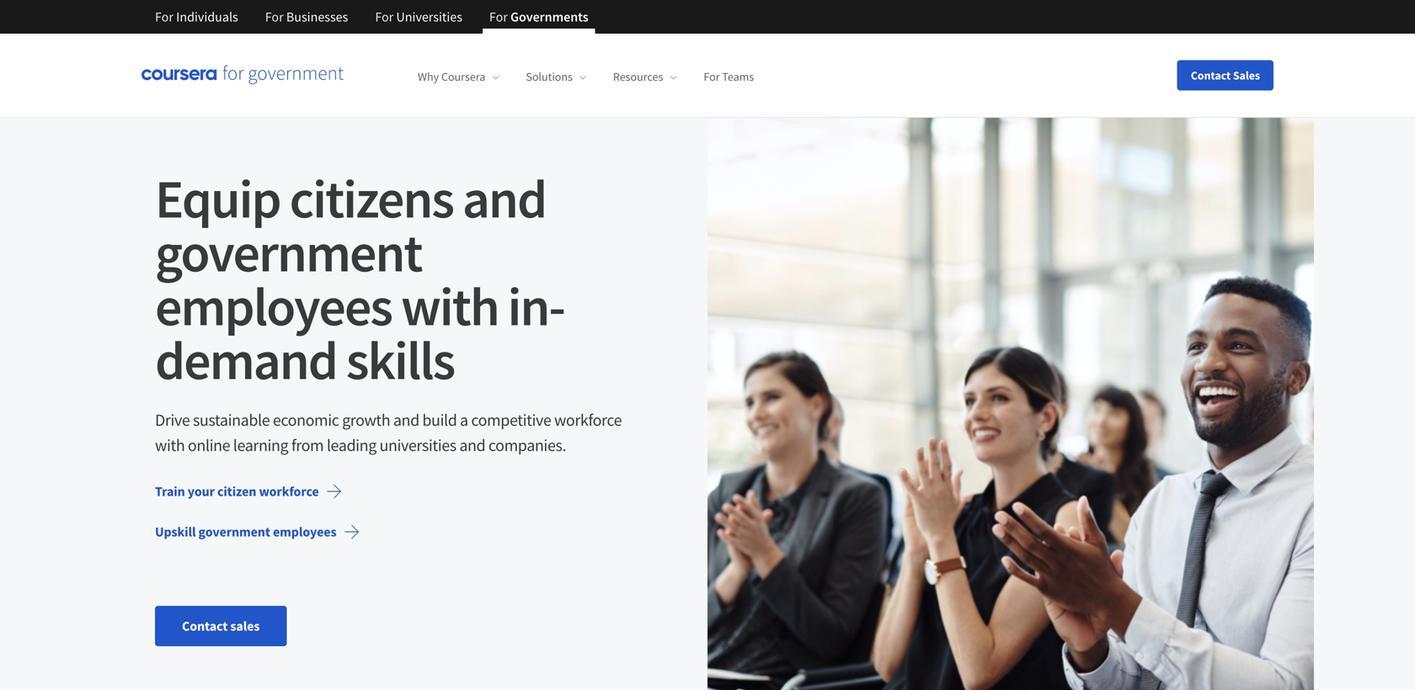 Task type: describe. For each thing, give the bounding box(es) containing it.
resources
[[613, 69, 663, 84]]

for businesses
[[265, 8, 348, 25]]

universities
[[379, 435, 456, 456]]

individuals
[[176, 8, 238, 25]]

train your citizen workforce
[[155, 484, 319, 500]]

contact sales
[[1191, 68, 1260, 83]]

skills
[[346, 326, 454, 394]]

a
[[460, 410, 468, 431]]

growth
[[342, 410, 390, 431]]

demand
[[155, 326, 337, 394]]

solutions
[[526, 69, 573, 84]]

universities
[[396, 8, 462, 25]]

for teams link
[[704, 69, 754, 84]]

upskill government employees
[[155, 524, 337, 541]]

drive
[[155, 410, 190, 431]]

for individuals
[[155, 8, 238, 25]]

why
[[418, 69, 439, 84]]

for left teams
[[704, 69, 720, 84]]

leading
[[327, 435, 376, 456]]

for teams
[[704, 69, 754, 84]]

why coursera
[[418, 69, 486, 84]]

2 vertical spatial and
[[459, 435, 485, 456]]

contact sales button
[[1177, 60, 1274, 91]]

online
[[188, 435, 230, 456]]

sustainable
[[193, 410, 270, 431]]

with inside equip citizens and government employees with in- demand skills
[[401, 273, 498, 340]]

coursera
[[441, 69, 486, 84]]

citizens
[[289, 165, 453, 233]]

for for individuals
[[155, 8, 173, 25]]

1 vertical spatial and
[[393, 410, 419, 431]]

government inside equip citizens and government employees with in- demand skills
[[155, 219, 422, 286]]

learning
[[233, 435, 288, 456]]

why coursera link
[[418, 69, 499, 84]]

for for universities
[[375, 8, 394, 25]]

governments
[[510, 8, 589, 25]]

contact sales link
[[155, 607, 287, 647]]

sales
[[230, 618, 260, 635]]



Task type: vqa. For each thing, say whether or not it's contained in the screenshot.
bottommost employees
yes



Task type: locate. For each thing, give the bounding box(es) containing it.
1 vertical spatial contact
[[182, 618, 228, 635]]

employees
[[155, 273, 392, 340], [273, 524, 337, 541]]

drive sustainable economic growth and build a competitive workforce with online learning from leading universities and companies.
[[155, 410, 622, 456]]

banner navigation
[[142, 0, 602, 34]]

1 vertical spatial government
[[198, 524, 270, 541]]

for left the governments
[[489, 8, 508, 25]]

from
[[291, 435, 324, 456]]

workforce up companies.
[[554, 410, 622, 431]]

contact
[[1191, 68, 1231, 83], [182, 618, 228, 635]]

your
[[188, 484, 215, 500]]

and inside equip citizens and government employees with in- demand skills
[[462, 165, 546, 233]]

for left businesses at the top left of page
[[265, 8, 284, 25]]

sales
[[1233, 68, 1260, 83]]

1 vertical spatial workforce
[[259, 484, 319, 500]]

with
[[401, 273, 498, 340], [155, 435, 185, 456]]

for left universities
[[375, 8, 394, 25]]

0 horizontal spatial workforce
[[259, 484, 319, 500]]

for
[[155, 8, 173, 25], [265, 8, 284, 25], [375, 8, 394, 25], [489, 8, 508, 25], [704, 69, 720, 84]]

competitive
[[471, 410, 551, 431]]

0 vertical spatial and
[[462, 165, 546, 233]]

contact for contact sales
[[1191, 68, 1231, 83]]

0 vertical spatial employees
[[155, 273, 392, 340]]

0 vertical spatial contact
[[1191, 68, 1231, 83]]

government
[[155, 219, 422, 286], [198, 524, 270, 541]]

train your citizen workforce link
[[142, 472, 356, 512]]

teams
[[722, 69, 754, 84]]

resources link
[[613, 69, 677, 84]]

in-
[[508, 273, 564, 340]]

solutions link
[[526, 69, 586, 84]]

coursera for government image
[[142, 65, 344, 85]]

equip citizens and government employees with in- demand skills
[[155, 165, 564, 394]]

0 horizontal spatial contact
[[182, 618, 228, 635]]

1 horizontal spatial contact
[[1191, 68, 1231, 83]]

workforce
[[554, 410, 622, 431], [259, 484, 319, 500]]

businesses
[[286, 8, 348, 25]]

train
[[155, 484, 185, 500]]

0 vertical spatial government
[[155, 219, 422, 286]]

upskill
[[155, 524, 196, 541]]

1 horizontal spatial with
[[401, 273, 498, 340]]

equip
[[155, 165, 280, 233]]

workforce inside drive sustainable economic growth and build a competitive workforce with online learning from leading universities and companies.
[[554, 410, 622, 431]]

economic
[[273, 410, 339, 431]]

1 horizontal spatial workforce
[[554, 410, 622, 431]]

build
[[422, 410, 457, 431]]

contact for contact sales
[[182, 618, 228, 635]]

and
[[462, 165, 546, 233], [393, 410, 419, 431], [459, 435, 485, 456]]

0 vertical spatial with
[[401, 273, 498, 340]]

for universities
[[375, 8, 462, 25]]

for for businesses
[[265, 8, 284, 25]]

workforce down from
[[259, 484, 319, 500]]

contact inside button
[[1191, 68, 1231, 83]]

for for governments
[[489, 8, 508, 25]]

for governments
[[489, 8, 589, 25]]

0 vertical spatial workforce
[[554, 410, 622, 431]]

companies.
[[488, 435, 566, 456]]

upskill government employees link
[[142, 512, 374, 553]]

for left individuals
[[155, 8, 173, 25]]

employees inside equip citizens and government employees with in- demand skills
[[155, 273, 392, 340]]

1 vertical spatial with
[[155, 435, 185, 456]]

with inside drive sustainable economic growth and build a competitive workforce with online learning from leading universities and companies.
[[155, 435, 185, 456]]

contact sales
[[182, 618, 260, 635]]

0 horizontal spatial with
[[155, 435, 185, 456]]

1 vertical spatial employees
[[273, 524, 337, 541]]

citizen
[[217, 484, 256, 500]]



